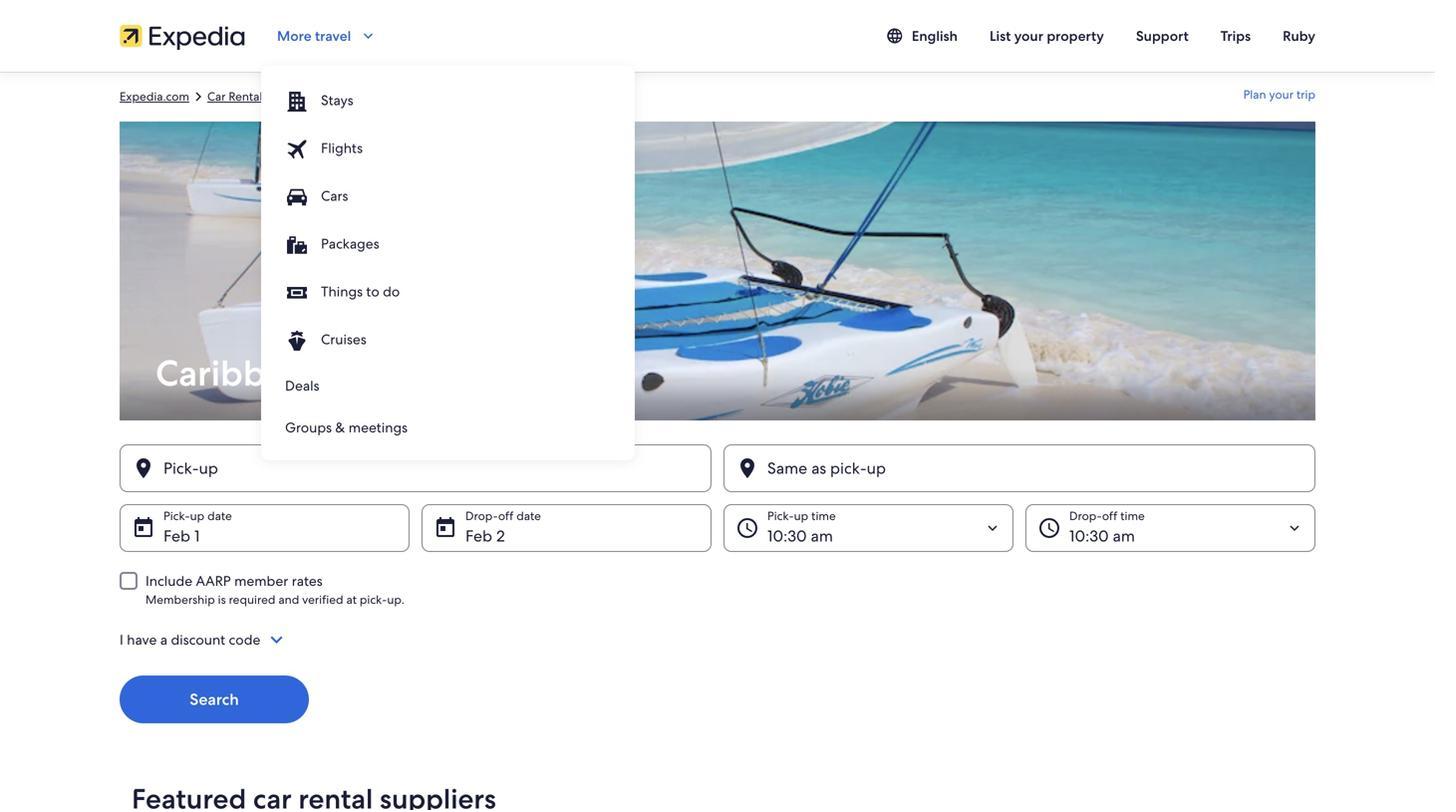 Task type: locate. For each thing, give the bounding box(es) containing it.
0 vertical spatial caribbean
[[281, 89, 337, 104]]

car left rental
[[207, 89, 226, 104]]

packages link
[[261, 221, 635, 269]]

1 vertical spatial your
[[1270, 87, 1294, 102]]

caribbean for caribbean car rentals
[[156, 350, 327, 397]]

feb inside button
[[466, 526, 493, 547]]

to
[[366, 283, 380, 301]]

trips link
[[1205, 18, 1267, 54]]

more travel
[[277, 27, 351, 45]]

cars
[[321, 187, 348, 205]]

stays link
[[261, 78, 635, 126]]

feb inside 'button'
[[164, 526, 190, 547]]

0 horizontal spatial feb
[[164, 526, 190, 547]]

1 vertical spatial caribbean
[[156, 350, 327, 397]]

and
[[279, 592, 299, 608]]

groups & meetings
[[285, 419, 408, 437]]

feb
[[164, 526, 190, 547], [466, 526, 493, 547]]

feb left 1
[[164, 526, 190, 547]]

feb 2 button
[[422, 505, 712, 552]]

1 feb from the left
[[164, 526, 190, 547]]

travel
[[315, 27, 351, 45]]

1 horizontal spatial your
[[1270, 87, 1294, 102]]

meetings
[[349, 419, 408, 437]]

0 vertical spatial your
[[1015, 27, 1044, 45]]

things to do
[[321, 283, 400, 301]]

required
[[229, 592, 276, 608]]

is
[[218, 592, 226, 608]]

flights link
[[261, 126, 635, 173]]

small image
[[886, 27, 912, 45]]

list
[[990, 27, 1011, 45]]

your right list
[[1015, 27, 1044, 45]]

2 feb from the left
[[466, 526, 493, 547]]

0 horizontal spatial car
[[207, 89, 226, 104]]

include aarp member rates membership is required and verified at pick-up.
[[146, 572, 405, 608]]

i have a discount code
[[120, 631, 261, 649]]

caribbean down more travel
[[281, 89, 337, 104]]

0 vertical spatial car
[[207, 89, 226, 104]]

caribbean for caribbean
[[281, 89, 337, 104]]

flights
[[321, 139, 363, 157]]

things
[[321, 283, 363, 301]]

cruises
[[321, 330, 367, 348]]

up.
[[387, 592, 405, 608]]

car rental link
[[207, 89, 263, 105]]

caribbean up groups
[[156, 350, 327, 397]]

0 horizontal spatial your
[[1015, 27, 1044, 45]]

feb left 2
[[466, 526, 493, 547]]

aarp
[[196, 572, 231, 590]]

your
[[1015, 27, 1044, 45], [1270, 87, 1294, 102]]

feb 1 button
[[120, 505, 410, 552]]

car
[[207, 89, 226, 104], [335, 350, 391, 397]]

discount
[[171, 631, 225, 649]]

caribbean
[[281, 89, 337, 104], [156, 350, 327, 397]]

your inside dropdown button
[[1270, 87, 1294, 102]]

breadcrumbs region
[[0, 72, 1436, 811]]

&
[[335, 419, 345, 437]]

your left trip
[[1270, 87, 1294, 102]]

member
[[234, 572, 288, 590]]

1 horizontal spatial feb
[[466, 526, 493, 547]]

car rental
[[207, 89, 263, 104]]

plan
[[1244, 87, 1267, 102]]

car down cruises
[[335, 350, 391, 397]]

feb 2
[[466, 526, 505, 547]]

1 horizontal spatial car
[[335, 350, 391, 397]]

expedia logo image
[[120, 22, 245, 50]]

include
[[146, 572, 193, 590]]

things to do link
[[261, 269, 635, 317]]

a
[[160, 631, 168, 649]]

trailing image
[[359, 27, 377, 45]]

expedia.com
[[120, 89, 189, 104]]

search button
[[120, 676, 309, 724]]

support link
[[1121, 18, 1205, 54]]



Task type: describe. For each thing, give the bounding box(es) containing it.
i
[[120, 631, 123, 649]]

deals
[[285, 377, 320, 395]]

verified
[[302, 592, 344, 608]]

more
[[277, 27, 312, 45]]

your for list
[[1015, 27, 1044, 45]]

pick-
[[360, 592, 387, 608]]

1
[[194, 526, 200, 547]]

stays
[[321, 91, 354, 109]]

english
[[912, 27, 958, 45]]

cruises link
[[261, 317, 635, 365]]

packages
[[321, 235, 380, 253]]

do
[[383, 283, 400, 301]]

trips
[[1221, 27, 1251, 45]]

plan your trip button
[[1244, 79, 1316, 115]]

trip
[[1297, 87, 1316, 102]]

deals link
[[261, 365, 635, 407]]

directional image
[[189, 88, 207, 106]]

ruby
[[1283, 27, 1316, 45]]

more travel button
[[261, 18, 393, 54]]

i have a discount code link
[[120, 628, 1316, 652]]

list your property
[[990, 27, 1105, 45]]

support
[[1137, 27, 1189, 45]]

rates
[[292, 572, 323, 590]]

plan your trip
[[1244, 87, 1316, 102]]

caribbean car rentals
[[156, 350, 518, 397]]

english button
[[870, 18, 974, 54]]

your for plan
[[1270, 87, 1294, 102]]

code
[[229, 631, 261, 649]]

at
[[346, 592, 357, 608]]

ruby button
[[1267, 18, 1332, 54]]

membership
[[146, 592, 215, 608]]

have
[[127, 631, 157, 649]]

list your property link
[[974, 18, 1121, 54]]

2
[[497, 526, 505, 547]]

feb for feb 2
[[466, 526, 493, 547]]

rentals
[[399, 350, 518, 397]]

1 vertical spatial car
[[335, 350, 391, 397]]

cars link
[[261, 173, 635, 221]]

groups & meetings link
[[261, 407, 635, 449]]

property
[[1047, 27, 1105, 45]]

expedia.com link
[[120, 89, 189, 105]]

rental
[[229, 89, 263, 104]]

search
[[190, 689, 239, 710]]

feb 1
[[164, 526, 200, 547]]

groups
[[285, 419, 332, 437]]

feb for feb 1
[[164, 526, 190, 547]]



Task type: vqa. For each thing, say whether or not it's contained in the screenshot.
Discount
yes



